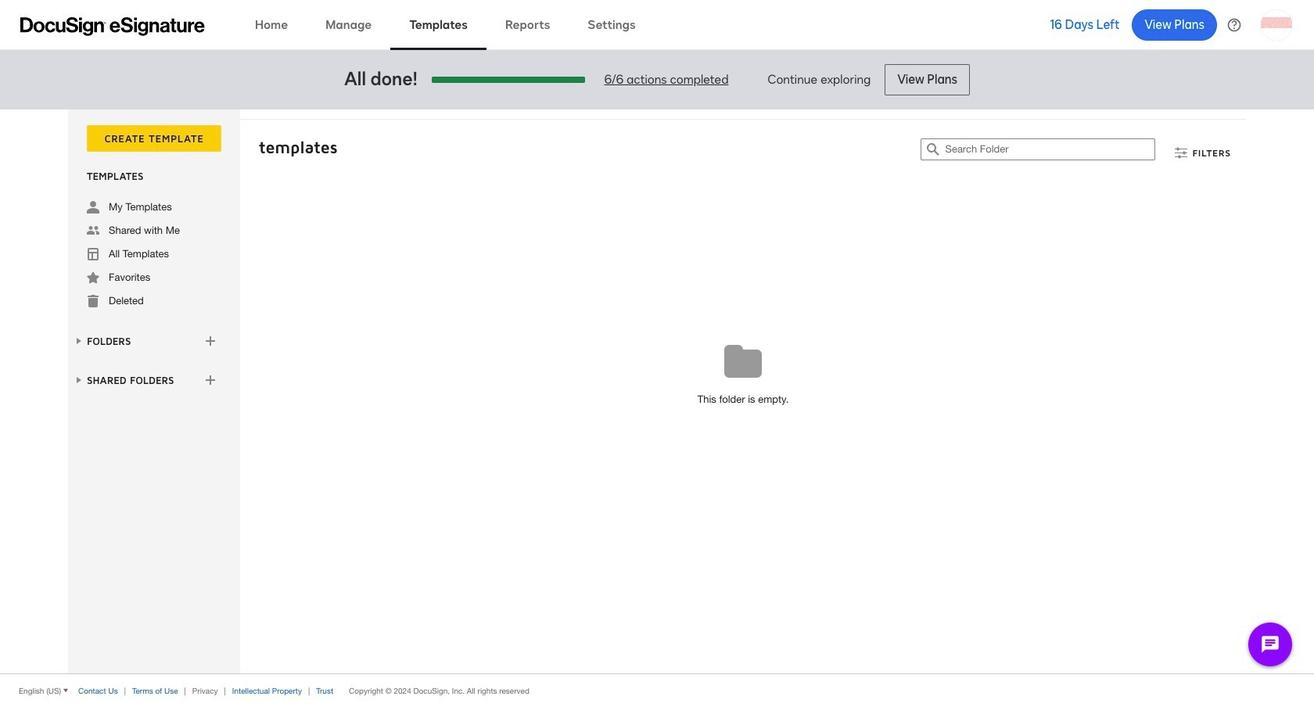 Task type: describe. For each thing, give the bounding box(es) containing it.
trash image
[[87, 295, 99, 307]]

docusign esignature image
[[20, 17, 205, 36]]

templates image
[[87, 248, 99, 260]]

Search Folder text field
[[945, 139, 1155, 160]]

more info region
[[0, 673, 1314, 707]]

view shared folders image
[[73, 374, 85, 386]]



Task type: locate. For each thing, give the bounding box(es) containing it.
shared image
[[87, 224, 99, 237]]

your uploaded profile image image
[[1261, 9, 1292, 40]]

view folders image
[[73, 335, 85, 347]]

secondary navigation region
[[68, 110, 1250, 673]]

star filled image
[[87, 271, 99, 284]]

user image
[[87, 201, 99, 214]]



Task type: vqa. For each thing, say whether or not it's contained in the screenshot.
DocuSign eSignature image
yes



